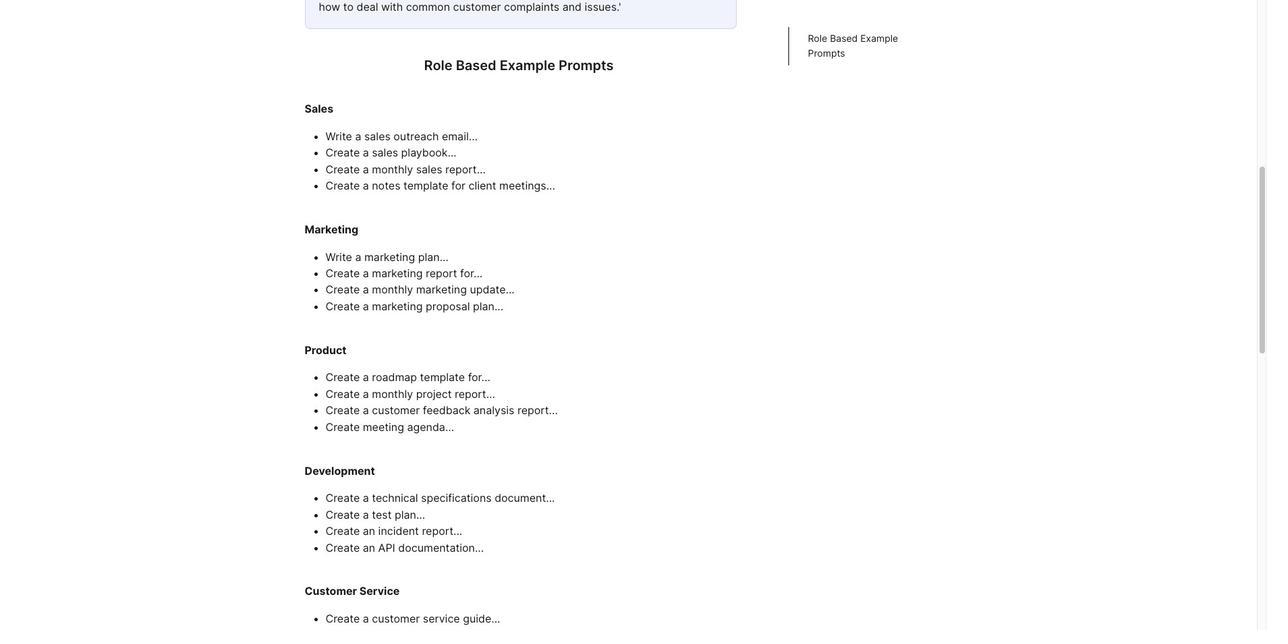 Task type: describe. For each thing, give the bounding box(es) containing it.
proposal
[[426, 300, 470, 313]]

report... right analysis
[[518, 404, 558, 417]]

template inside write a sales outreach email... create a sales playbook... create a monthly sales report... create a notes template for client meetings...
[[404, 179, 449, 192]]

meeting
[[363, 420, 404, 434]]

example inside the 'role based example prompts'
[[861, 32, 899, 44]]

for
[[452, 179, 466, 192]]

customer
[[305, 585, 357, 598]]

4 create from the top
[[326, 267, 360, 280]]

13 create from the top
[[326, 525, 360, 538]]

7 create from the top
[[326, 371, 360, 384]]

customer inside create a roadmap template for... create a monthly project report... create a customer feedback analysis report... create meeting agenda...
[[372, 404, 420, 417]]

write for write a sales outreach email... create a sales playbook... create a monthly sales report... create a notes template for client meetings...
[[326, 129, 352, 143]]

roadmap
[[372, 371, 417, 384]]

playbook...
[[401, 146, 457, 159]]

role based example prompts link
[[808, 31, 934, 61]]

document...
[[495, 491, 555, 505]]

documentation...
[[398, 541, 484, 555]]

0 horizontal spatial example
[[500, 57, 556, 73]]

guide...
[[463, 612, 501, 626]]

0 vertical spatial plan...
[[418, 250, 449, 264]]

role based example prompts inside role based example prompts link
[[808, 32, 899, 59]]

service
[[360, 585, 400, 598]]

6 create from the top
[[326, 300, 360, 313]]

test
[[372, 508, 392, 522]]

0 vertical spatial sales
[[364, 129, 391, 143]]

3 create from the top
[[326, 179, 360, 192]]

email...
[[442, 129, 478, 143]]

2 customer from the top
[[372, 612, 420, 626]]

report
[[426, 267, 457, 280]]

development
[[305, 464, 375, 478]]

1 horizontal spatial prompts
[[808, 48, 846, 59]]

template inside create a roadmap template for... create a monthly project report... create a customer feedback analysis report... create meeting agenda...
[[420, 371, 465, 384]]

technical
[[372, 491, 418, 505]]

write a sales outreach email... create a sales playbook... create a monthly sales report... create a notes template for client meetings...
[[326, 129, 555, 192]]

5 create from the top
[[326, 283, 360, 297]]

api
[[378, 541, 395, 555]]

marketing
[[305, 223, 359, 236]]

write for write a marketing plan... create a marketing report for... create a monthly marketing update... create a marketing proposal plan...
[[326, 250, 352, 264]]

1 create from the top
[[326, 146, 360, 159]]

10 create from the top
[[326, 420, 360, 434]]

incident
[[378, 525, 419, 538]]

report... inside create a technical specifications document... create a test plan... create an incident report... create an api documentation...
[[422, 525, 463, 538]]

0 horizontal spatial role
[[424, 57, 453, 73]]

1 an from the top
[[363, 525, 375, 538]]

1 vertical spatial plan...
[[473, 300, 504, 313]]

for... inside write a marketing plan... create a marketing report for... create a monthly marketing update... create a marketing proposal plan...
[[460, 267, 483, 280]]



Task type: locate. For each thing, give the bounding box(es) containing it.
customer up the meeting
[[372, 404, 420, 417]]

monthly for notes
[[372, 162, 413, 176]]

2 vertical spatial plan...
[[395, 508, 425, 522]]

0 horizontal spatial prompts
[[559, 57, 614, 73]]

0 horizontal spatial based
[[456, 57, 497, 73]]

0 vertical spatial monthly
[[372, 162, 413, 176]]

8 create from the top
[[326, 387, 360, 401]]

monthly inside write a marketing plan... create a marketing report for... create a monthly marketing update... create a marketing proposal plan...
[[372, 283, 413, 297]]

plan... inside create a technical specifications document... create a test plan... create an incident report... create an api documentation...
[[395, 508, 425, 522]]

a
[[355, 129, 361, 143], [363, 146, 369, 159], [363, 162, 369, 176], [363, 179, 369, 192], [355, 250, 361, 264], [363, 267, 369, 280], [363, 283, 369, 297], [363, 300, 369, 313], [363, 371, 369, 384], [363, 387, 369, 401], [363, 404, 369, 417], [363, 491, 369, 505], [363, 508, 369, 522], [363, 612, 369, 626]]

sales
[[305, 102, 334, 116]]

plan... down the update...
[[473, 300, 504, 313]]

1 vertical spatial customer
[[372, 612, 420, 626]]

0 vertical spatial write
[[326, 129, 352, 143]]

write inside write a marketing plan... create a marketing report for... create a monthly marketing update... create a marketing proposal plan...
[[326, 250, 352, 264]]

specifications
[[421, 491, 492, 505]]

create a roadmap template for... create a monthly project report... create a customer feedback analysis report... create meeting agenda...
[[326, 371, 558, 434]]

for...
[[460, 267, 483, 280], [468, 371, 491, 384]]

0 vertical spatial based
[[830, 32, 858, 44]]

analysis
[[474, 404, 515, 417]]

1 monthly from the top
[[372, 162, 413, 176]]

meetings...
[[500, 179, 555, 192]]

an left api
[[363, 541, 375, 555]]

9 create from the top
[[326, 404, 360, 417]]

report... up documentation... at the bottom left
[[422, 525, 463, 538]]

2 monthly from the top
[[372, 283, 413, 297]]

for... up analysis
[[468, 371, 491, 384]]

0 vertical spatial role
[[808, 32, 828, 44]]

role
[[808, 32, 828, 44], [424, 57, 453, 73]]

example
[[861, 32, 899, 44], [500, 57, 556, 73]]

0 vertical spatial template
[[404, 179, 449, 192]]

1 vertical spatial example
[[500, 57, 556, 73]]

2 vertical spatial sales
[[416, 162, 443, 176]]

1 vertical spatial for...
[[468, 371, 491, 384]]

based
[[830, 32, 858, 44], [456, 57, 497, 73]]

14 create from the top
[[326, 541, 360, 555]]

plan... up report
[[418, 250, 449, 264]]

1 vertical spatial sales
[[372, 146, 398, 159]]

an down the test
[[363, 525, 375, 538]]

write down the marketing
[[326, 250, 352, 264]]

1 customer from the top
[[372, 404, 420, 417]]

1 vertical spatial monthly
[[372, 283, 413, 297]]

report... inside write a sales outreach email... create a sales playbook... create a monthly sales report... create a notes template for client meetings...
[[446, 162, 486, 176]]

plan...
[[418, 250, 449, 264], [473, 300, 504, 313], [395, 508, 425, 522]]

plan... up the incident
[[395, 508, 425, 522]]

feedback
[[423, 404, 471, 417]]

1 write from the top
[[326, 129, 352, 143]]

role based example prompts
[[808, 32, 899, 59], [424, 57, 617, 73]]

marketing
[[364, 250, 415, 264], [372, 267, 423, 280], [416, 283, 467, 297], [372, 300, 423, 313]]

1 vertical spatial template
[[420, 371, 465, 384]]

project
[[416, 387, 452, 401]]

0 vertical spatial for...
[[460, 267, 483, 280]]

template left for
[[404, 179, 449, 192]]

prompts
[[808, 48, 846, 59], [559, 57, 614, 73]]

2 vertical spatial monthly
[[372, 387, 413, 401]]

create a technical specifications document... create a test plan... create an incident report... create an api documentation...
[[326, 491, 555, 555]]

monthly inside write a sales outreach email... create a sales playbook... create a monthly sales report... create a notes template for client meetings...
[[372, 162, 413, 176]]

15 create from the top
[[326, 612, 360, 626]]

write inside write a sales outreach email... create a sales playbook... create a monthly sales report... create a notes template for client meetings...
[[326, 129, 352, 143]]

create a customer service guide...
[[326, 612, 501, 626]]

client
[[469, 179, 497, 192]]

1 horizontal spatial example
[[861, 32, 899, 44]]

write
[[326, 129, 352, 143], [326, 250, 352, 264]]

0 vertical spatial customer
[[372, 404, 420, 417]]

for... inside create a roadmap template for... create a monthly project report... create a customer feedback analysis report... create meeting agenda...
[[468, 371, 491, 384]]

0 horizontal spatial role based example prompts
[[424, 57, 617, 73]]

an
[[363, 525, 375, 538], [363, 541, 375, 555]]

sales up notes at the top left of page
[[372, 146, 398, 159]]

0 vertical spatial example
[[861, 32, 899, 44]]

service
[[423, 612, 460, 626]]

agenda...
[[407, 420, 454, 434]]

2 an from the top
[[363, 541, 375, 555]]

sales left outreach
[[364, 129, 391, 143]]

monthly for marketing
[[372, 283, 413, 297]]

monthly inside create a roadmap template for... create a monthly project report... create a customer feedback analysis report... create meeting agenda...
[[372, 387, 413, 401]]

template up project
[[420, 371, 465, 384]]

1 vertical spatial an
[[363, 541, 375, 555]]

report... up analysis
[[455, 387, 495, 401]]

1 horizontal spatial based
[[830, 32, 858, 44]]

template
[[404, 179, 449, 192], [420, 371, 465, 384]]

12 create from the top
[[326, 508, 360, 522]]

1 horizontal spatial role based example prompts
[[808, 32, 899, 59]]

product
[[305, 343, 347, 357]]

monthly
[[372, 162, 413, 176], [372, 283, 413, 297], [372, 387, 413, 401]]

based inside the 'role based example prompts'
[[830, 32, 858, 44]]

outreach
[[394, 129, 439, 143]]

report...
[[446, 162, 486, 176], [455, 387, 495, 401], [518, 404, 558, 417], [422, 525, 463, 538]]

report... up for
[[446, 162, 486, 176]]

3 monthly from the top
[[372, 387, 413, 401]]

customer
[[372, 404, 420, 417], [372, 612, 420, 626]]

update...
[[470, 283, 515, 297]]

1 vertical spatial role
[[424, 57, 453, 73]]

11 create from the top
[[326, 491, 360, 505]]

1 horizontal spatial role
[[808, 32, 828, 44]]

write a marketing plan... create a marketing report for... create a monthly marketing update... create a marketing proposal plan...
[[326, 250, 515, 313]]

customer down service
[[372, 612, 420, 626]]

2 write from the top
[[326, 250, 352, 264]]

1 vertical spatial based
[[456, 57, 497, 73]]

sales
[[364, 129, 391, 143], [372, 146, 398, 159], [416, 162, 443, 176]]

0 vertical spatial an
[[363, 525, 375, 538]]

create
[[326, 146, 360, 159], [326, 162, 360, 176], [326, 179, 360, 192], [326, 267, 360, 280], [326, 283, 360, 297], [326, 300, 360, 313], [326, 371, 360, 384], [326, 387, 360, 401], [326, 404, 360, 417], [326, 420, 360, 434], [326, 491, 360, 505], [326, 508, 360, 522], [326, 525, 360, 538], [326, 541, 360, 555], [326, 612, 360, 626]]

1 vertical spatial write
[[326, 250, 352, 264]]

for... up the update...
[[460, 267, 483, 280]]

notes
[[372, 179, 401, 192]]

write down sales
[[326, 129, 352, 143]]

customer service
[[305, 585, 400, 598]]

2 create from the top
[[326, 162, 360, 176]]

sales down playbook...
[[416, 162, 443, 176]]



Task type: vqa. For each thing, say whether or not it's contained in the screenshot.
&
no



